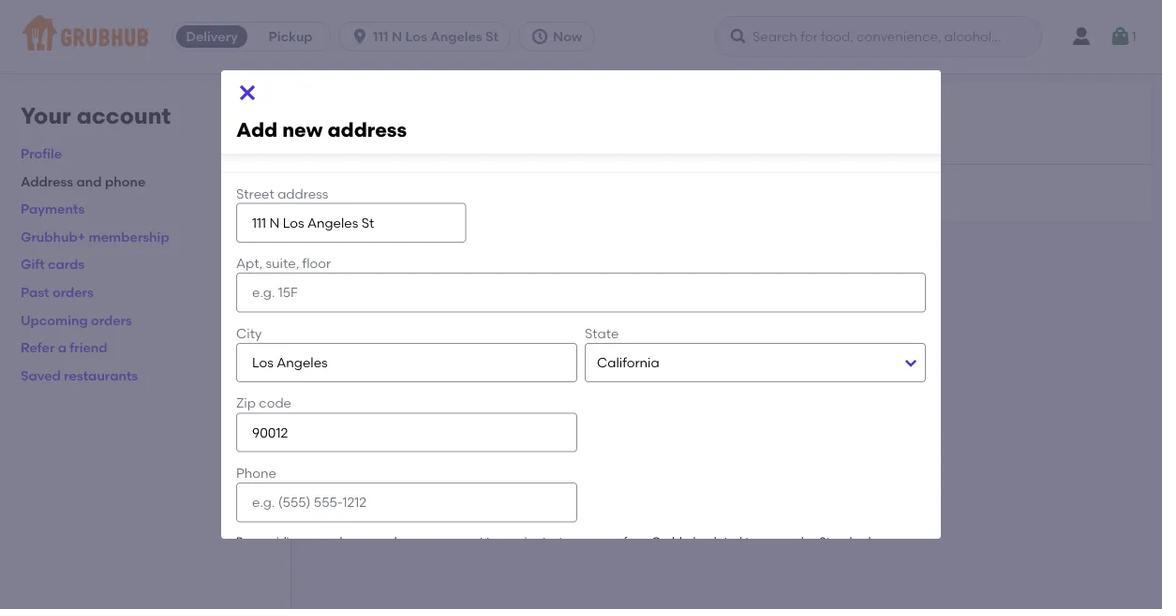 Task type: vqa. For each thing, say whether or not it's contained in the screenshot.
Star icon
no



Task type: describe. For each thing, give the bounding box(es) containing it.
Apt, suite, floor text field
[[236, 273, 927, 313]]

address and phone link
[[21, 173, 146, 189]]

refer
[[21, 340, 55, 356]]

grubhub+
[[21, 229, 86, 245]]

orders for past orders
[[52, 284, 94, 300]]

address
[[21, 173, 73, 189]]

and
[[76, 173, 102, 189]]

main navigation navigation
[[0, 0, 1163, 73]]

floor
[[303, 255, 331, 271]]

saved
[[21, 368, 61, 384]]

text
[[543, 535, 564, 548]]

your
[[21, 102, 71, 129]]

address right the street
[[278, 185, 329, 201]]

any
[[413, 135, 437, 151]]

payments
[[21, 201, 85, 217]]

apply.
[[294, 551, 326, 565]]

order.
[[786, 535, 818, 548]]

you don't have any saved addresses.
[[317, 135, 550, 151]]

pickup button
[[251, 22, 330, 52]]

phone inside by providing your phone number, you consent to receive text messages from grubhub related to your order. standard message rates may apply. see our
[[333, 535, 367, 548]]

0 horizontal spatial svg image
[[236, 82, 259, 104]]

you
[[418, 535, 437, 548]]

standard
[[820, 535, 872, 548]]

111
[[373, 29, 389, 45]]

past
[[21, 284, 49, 300]]

Street address text field
[[236, 203, 466, 243]]

zip code
[[236, 395, 292, 411]]

Zip code telephone field
[[236, 413, 578, 453]]

angeles
[[431, 29, 483, 45]]

1 your from the left
[[306, 535, 330, 548]]

code
[[259, 395, 292, 411]]

new inside button
[[370, 185, 397, 201]]

svg image for 1
[[1110, 25, 1132, 48]]

0 horizontal spatial a
[[58, 340, 67, 356]]

state
[[585, 325, 619, 341]]

refer a friend
[[21, 340, 108, 356]]

messages
[[566, 535, 621, 548]]

profile
[[21, 146, 62, 162]]

your account
[[21, 102, 171, 129]]

suite,
[[266, 255, 299, 271]]

saved restaurants link
[[21, 368, 138, 384]]

gift cards link
[[21, 257, 85, 273]]

have
[[379, 135, 410, 151]]

now button
[[519, 22, 602, 52]]

a inside button
[[358, 185, 367, 201]]

our
[[352, 551, 370, 565]]

don't
[[343, 135, 376, 151]]

past orders
[[21, 284, 94, 300]]

addresses.
[[481, 135, 550, 151]]

2 your from the left
[[760, 535, 783, 548]]

address left any
[[328, 118, 407, 141]]

providing
[[252, 535, 303, 548]]

number,
[[370, 535, 415, 548]]

see
[[329, 551, 349, 565]]

111 n los angeles st button
[[339, 22, 519, 52]]

delivery button
[[173, 22, 251, 52]]

upcoming orders
[[21, 312, 132, 328]]

by
[[236, 535, 249, 548]]

payments link
[[21, 201, 85, 217]]

from
[[624, 535, 649, 548]]

may
[[267, 551, 291, 565]]



Task type: locate. For each thing, give the bounding box(es) containing it.
apt, suite, floor
[[236, 255, 331, 271]]

orders up friend
[[91, 312, 132, 328]]

add inside button
[[328, 185, 355, 201]]

0 horizontal spatial add
[[236, 118, 278, 141]]

past orders link
[[21, 284, 94, 300]]

n
[[392, 29, 402, 45]]

related
[[704, 535, 743, 548]]

1 svg image from the left
[[531, 27, 550, 46]]

111 n los angeles st
[[373, 29, 499, 45]]

2 svg image from the left
[[730, 27, 748, 46]]

1 horizontal spatial new
[[370, 185, 397, 201]]

address down any
[[400, 185, 451, 201]]

0 horizontal spatial svg image
[[531, 27, 550, 46]]

2 to from the left
[[746, 535, 757, 548]]

0 vertical spatial a
[[358, 185, 367, 201]]

to
[[487, 535, 498, 548], [746, 535, 757, 548]]

upcoming orders link
[[21, 312, 132, 328]]

your
[[306, 535, 330, 548], [760, 535, 783, 548]]

street
[[236, 185, 275, 201]]

a right refer
[[58, 340, 67, 356]]

account
[[77, 102, 171, 129]]

consent
[[440, 535, 484, 548]]

delivery
[[186, 29, 238, 45]]

street address
[[236, 185, 329, 201]]

0 vertical spatial orders
[[52, 284, 94, 300]]

0 horizontal spatial to
[[487, 535, 498, 548]]

1 button
[[1110, 20, 1137, 53]]

city
[[236, 325, 262, 341]]

orders
[[52, 284, 94, 300], [91, 312, 132, 328]]

gift
[[21, 257, 45, 273]]

0 vertical spatial phone
[[105, 173, 146, 189]]

receive
[[500, 535, 540, 548]]

restaurants
[[64, 368, 138, 384]]

Phone telephone field
[[236, 483, 578, 523]]

1 vertical spatial orders
[[91, 312, 132, 328]]

1 horizontal spatial a
[[358, 185, 367, 201]]

gift cards
[[21, 257, 85, 273]]

zip
[[236, 395, 256, 411]]

grubhub+ membership
[[21, 229, 169, 245]]

by providing your phone number, you consent to receive text messages from grubhub related to your order. standard message rates may apply. see our
[[236, 535, 924, 565]]

rates
[[236, 551, 264, 565]]

1 horizontal spatial to
[[746, 535, 757, 548]]

a up street address text box
[[358, 185, 367, 201]]

0 vertical spatial add
[[236, 118, 278, 141]]

a
[[358, 185, 367, 201], [58, 340, 67, 356]]

you
[[317, 135, 340, 151]]

orders up upcoming orders
[[52, 284, 94, 300]]

refer a friend link
[[21, 340, 108, 356]]

1 horizontal spatial phone
[[333, 535, 367, 548]]

1 to from the left
[[487, 535, 498, 548]]

svg image for 111 n los angeles st
[[351, 27, 370, 46]]

City text field
[[236, 343, 578, 383]]

phone
[[236, 465, 277, 481]]

1 vertical spatial phone
[[333, 535, 367, 548]]

1 horizontal spatial svg image
[[351, 27, 370, 46]]

pickup
[[269, 29, 313, 45]]

0 horizontal spatial phone
[[105, 173, 146, 189]]

1 vertical spatial a
[[58, 340, 67, 356]]

add
[[236, 118, 278, 141], [328, 185, 355, 201]]

1 horizontal spatial your
[[760, 535, 783, 548]]

add up the street
[[236, 118, 278, 141]]

friend
[[70, 340, 108, 356]]

your up apply. at the bottom of the page
[[306, 535, 330, 548]]

+ add a new address button
[[317, 176, 451, 210]]

1
[[1132, 28, 1137, 44]]

address and phone
[[21, 173, 146, 189]]

1 horizontal spatial add
[[328, 185, 355, 201]]

saved
[[440, 135, 478, 151]]

1 vertical spatial new
[[370, 185, 397, 201]]

membership
[[89, 229, 169, 245]]

grubhub
[[652, 535, 701, 548]]

0 horizontal spatial your
[[306, 535, 330, 548]]

grubhub+ membership link
[[21, 229, 169, 245]]

1 horizontal spatial svg image
[[730, 27, 748, 46]]

los
[[406, 29, 428, 45]]

new up street address text box
[[370, 185, 397, 201]]

1 vertical spatial add
[[328, 185, 355, 201]]

+ add a new address
[[317, 185, 451, 201]]

svg image inside 1 button
[[1110, 25, 1132, 48]]

your left order.
[[760, 535, 783, 548]]

st
[[486, 29, 499, 45]]

phone right and
[[105, 173, 146, 189]]

address
[[328, 118, 407, 141], [400, 185, 451, 201], [278, 185, 329, 201]]

+
[[317, 185, 325, 201]]

2 horizontal spatial svg image
[[1110, 25, 1132, 48]]

profile link
[[21, 146, 62, 162]]

cards
[[48, 257, 85, 273]]

message
[[874, 535, 924, 548]]

0 horizontal spatial new
[[283, 118, 323, 141]]

svg image
[[531, 27, 550, 46], [730, 27, 748, 46]]

new
[[283, 118, 323, 141], [370, 185, 397, 201]]

upcoming
[[21, 312, 88, 328]]

add right +
[[328, 185, 355, 201]]

address inside button
[[400, 185, 451, 201]]

svg image
[[1110, 25, 1132, 48], [351, 27, 370, 46], [236, 82, 259, 104]]

saved restaurants
[[21, 368, 138, 384]]

add new address
[[236, 118, 407, 141]]

to right related
[[746, 535, 757, 548]]

phone up see
[[333, 535, 367, 548]]

to left receive
[[487, 535, 498, 548]]

orders for upcoming orders
[[91, 312, 132, 328]]

0 vertical spatial new
[[283, 118, 323, 141]]

svg image inside now button
[[531, 27, 550, 46]]

phone
[[105, 173, 146, 189], [333, 535, 367, 548]]

apt,
[[236, 255, 263, 271]]

svg image inside 111 n los angeles st button
[[351, 27, 370, 46]]

new left the don't
[[283, 118, 323, 141]]

now
[[553, 29, 583, 45]]



